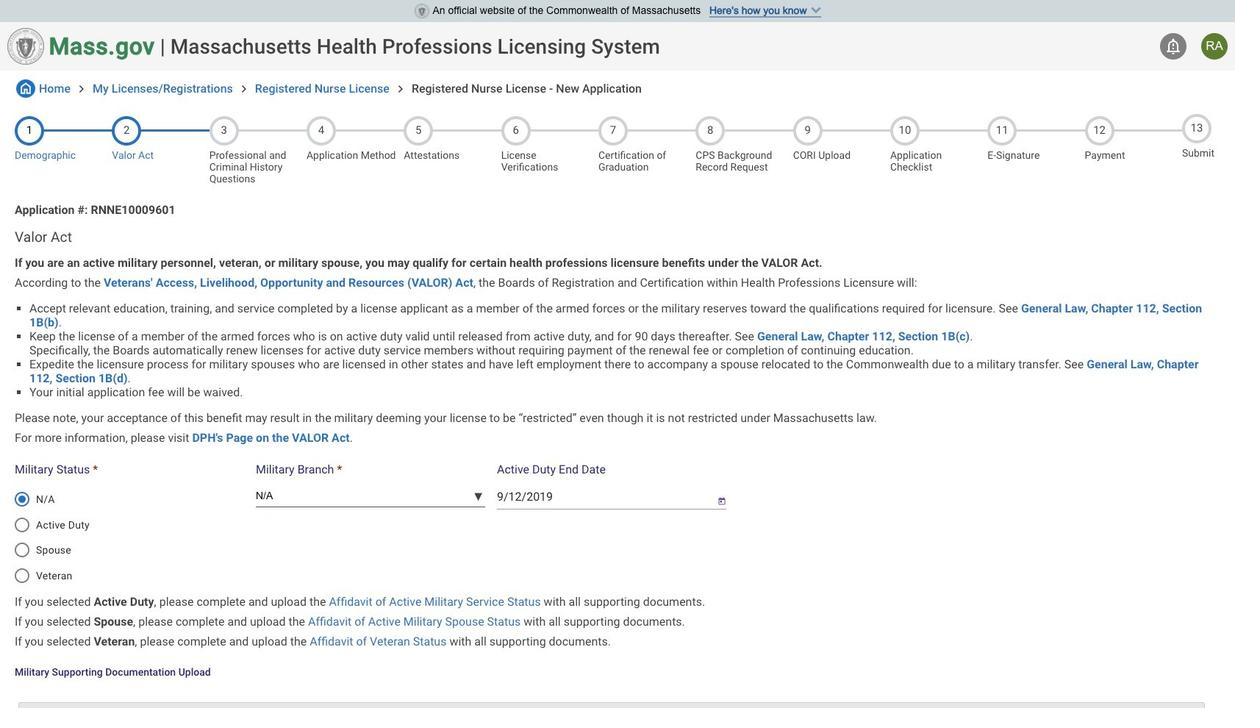 Task type: locate. For each thing, give the bounding box(es) containing it.
heading
[[170, 34, 660, 58], [15, 229, 1221, 246]]

no color image
[[237, 82, 251, 96]]

option group
[[6, 482, 252, 594]]

None field
[[497, 484, 706, 510]]

no color image
[[1165, 38, 1183, 55], [16, 79, 35, 98], [74, 82, 89, 96], [394, 82, 408, 96]]



Task type: describe. For each thing, give the bounding box(es) containing it.
massachusetts state seal image
[[415, 4, 429, 18]]

massachusetts state seal image
[[7, 28, 44, 65]]

0 vertical spatial heading
[[170, 34, 660, 58]]

1 vertical spatial heading
[[15, 229, 1221, 246]]



